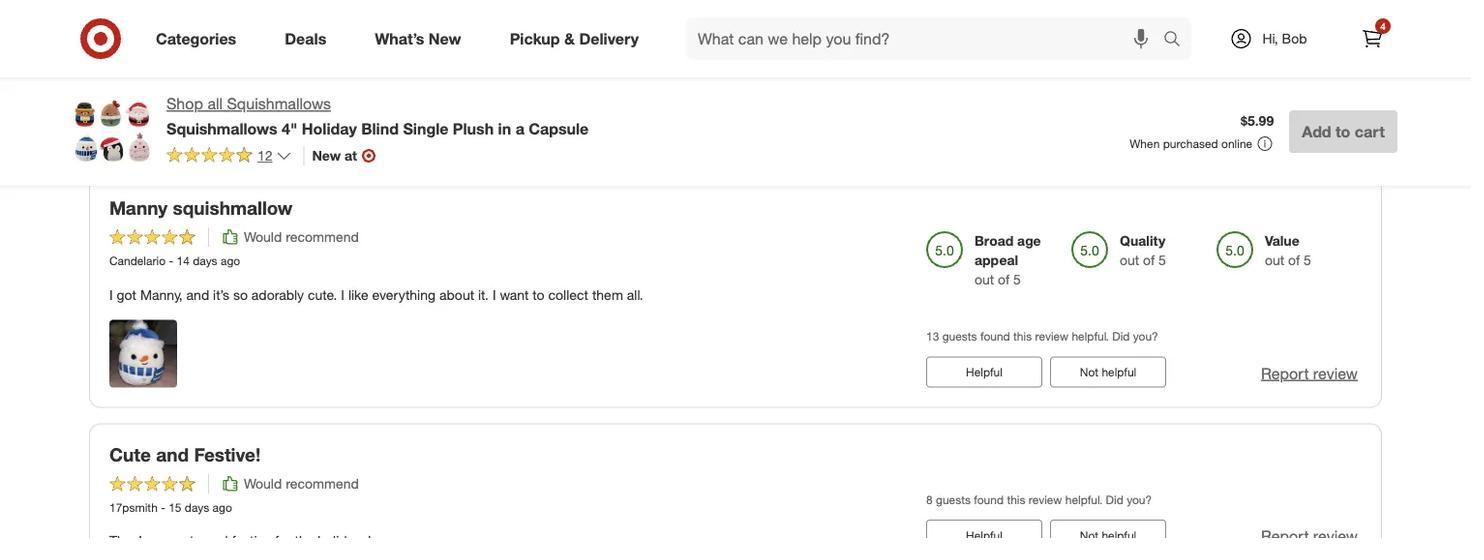 Task type: locate. For each thing, give the bounding box(es) containing it.
0 vertical spatial appeal
[[975, 6, 1019, 23]]

hi, bob
[[1263, 30, 1307, 47]]

0 vertical spatial did
[[1113, 83, 1130, 98]]

0 horizontal spatial -
[[161, 501, 165, 516]]

new
[[429, 29, 461, 48], [312, 147, 341, 164]]

and for festive!
[[156, 444, 189, 466]]

appeal
[[975, 6, 1019, 23], [975, 252, 1019, 269]]

helpful
[[966, 365, 1003, 380]]

cute for cute and festive!
[[109, 444, 151, 466]]

1 vertical spatial helpful.
[[1072, 330, 1109, 344]]

0 vertical spatial days
[[193, 254, 217, 269]]

a
[[516, 119, 525, 138]]

recommend for cute and festive!
[[286, 476, 359, 493]]

1 vertical spatial days
[[185, 501, 209, 516]]

2 broad from the top
[[975, 233, 1014, 250]]

1 vertical spatial found
[[981, 330, 1010, 344]]

1 horizontal spatial -
[[169, 254, 173, 269]]

cute down isaiahsmommy
[[109, 40, 138, 57]]

5 inside the quality out of 5
[[1159, 252, 1167, 269]]

of inside value out of 5
[[1289, 252, 1300, 269]]

0 vertical spatial report review button
[[1261, 116, 1358, 138]]

to inside 'button'
[[1336, 122, 1351, 141]]

0 vertical spatial cute
[[109, 40, 138, 57]]

1 vertical spatial report
[[1261, 364, 1309, 383]]

single
[[403, 119, 449, 138]]

recommend
[[286, 229, 359, 246], [286, 476, 359, 493]]

ago up the it's
[[221, 254, 240, 269]]

age up 11 guests found this review helpful. did you?
[[1018, 0, 1041, 3]]

-
[[169, 254, 173, 269], [161, 501, 165, 516]]

out up 13 guests found this review helpful. did you?
[[975, 272, 994, 289]]

1 recommend from the top
[[286, 229, 359, 246]]

0 vertical spatial and
[[142, 40, 165, 57]]

shop
[[167, 94, 203, 113]]

out left search button
[[1120, 6, 1140, 23]]

days
[[193, 254, 217, 269], [185, 501, 209, 516]]

would down festive!
[[244, 476, 282, 493]]

0 vertical spatial you?
[[1133, 83, 1159, 98]]

11
[[926, 83, 939, 98]]

guests right 8 on the bottom right of page
[[936, 493, 971, 508]]

capsule
[[529, 119, 589, 138]]

you?
[[1133, 83, 1159, 98], [1133, 330, 1159, 344], [1127, 493, 1152, 508]]

guests right 11
[[943, 83, 977, 98]]

8
[[926, 493, 933, 508]]

0 vertical spatial broad
[[975, 0, 1014, 3]]

2 recommend from the top
[[286, 476, 359, 493]]

1 horizontal spatial new
[[429, 29, 461, 48]]

this
[[1014, 83, 1032, 98], [1014, 330, 1032, 344], [1007, 493, 1026, 508]]

1 vertical spatial guests
[[943, 330, 977, 344]]

and up the "17psmith - 15 days ago"
[[156, 444, 189, 466]]

found right 8 on the bottom right of page
[[974, 493, 1004, 508]]

would recommend up cute.
[[244, 229, 359, 246]]

guest review image 1 of 1, zoom in image for got
[[109, 320, 177, 388]]

1 vertical spatial to
[[533, 286, 545, 303]]

5 inside value out of 5
[[1304, 252, 1312, 269]]

manny,
[[140, 286, 183, 303]]

cute
[[109, 40, 138, 57], [109, 444, 151, 466]]

0 vertical spatial this
[[1014, 83, 1032, 98]]

of down the quality
[[1143, 252, 1155, 269]]

guest review image 1 of 1, zoom in image left all
[[109, 74, 177, 141]]

of down "value"
[[1289, 252, 1300, 269]]

1 vertical spatial did
[[1113, 330, 1130, 344]]

2 report from the top
[[1261, 364, 1309, 383]]

2 vertical spatial you?
[[1127, 493, 1152, 508]]

2 guest review image 1 of 1, zoom in image from the top
[[109, 320, 177, 388]]

guests right 13
[[943, 330, 977, 344]]

guest review image 1 of 1, zoom in image for and
[[109, 74, 177, 141]]

when
[[1130, 137, 1160, 151]]

broad for broad age appeal out of 5
[[975, 233, 1014, 250]]

would recommend down festive!
[[244, 476, 359, 493]]

appeal inside broad age appeal
[[975, 6, 1019, 23]]

0 vertical spatial report review
[[1261, 118, 1358, 136]]

out
[[1120, 6, 1140, 23], [1120, 252, 1140, 269], [1265, 252, 1285, 269], [975, 272, 994, 289]]

0 vertical spatial would
[[244, 229, 282, 246]]

out down "value"
[[1265, 252, 1285, 269]]

you? for i got manny, and it's so adorably cute. i like everything about it. i want to collect them all.
[[1133, 330, 1159, 344]]

guest review image 1 of 1, zoom in image
[[109, 74, 177, 141], [109, 320, 177, 388]]

2 vertical spatial and
[[156, 444, 189, 466]]

found for cute and pretty big for mystery squishes. outside colors not an indicator of which character you'll get.
[[981, 83, 1010, 98]]

2 vertical spatial did
[[1106, 493, 1124, 508]]

squishmallows up 4"
[[227, 94, 331, 113]]

and left the it's
[[186, 286, 209, 303]]

and left pretty
[[142, 40, 165, 57]]

1 vertical spatial would
[[244, 476, 282, 493]]

1 vertical spatial guest review image 1 of 1, zoom in image
[[109, 320, 177, 388]]

1 vertical spatial -
[[161, 501, 165, 516]]

What can we help you find? suggestions appear below search field
[[686, 17, 1169, 60]]

age
[[1018, 0, 1041, 3], [1018, 233, 1041, 250]]

2 vertical spatial guests
[[936, 493, 971, 508]]

- for and
[[161, 501, 165, 516]]

1 age from the top
[[1018, 0, 1041, 3]]

i left got
[[109, 286, 113, 303]]

squishmallows down all
[[167, 119, 278, 138]]

1 broad from the top
[[975, 0, 1014, 3]]

2 age from the top
[[1018, 233, 1041, 250]]

i got manny, and it's so adorably cute. i like everything about it. i want to collect them all.
[[109, 286, 643, 303]]

1 vertical spatial ago
[[213, 501, 232, 516]]

1 vertical spatial and
[[186, 286, 209, 303]]

2 would recommend from the top
[[244, 476, 359, 493]]

1 vertical spatial this
[[1014, 330, 1032, 344]]

would down squishmallow
[[244, 229, 282, 246]]

0 vertical spatial guests
[[943, 83, 977, 98]]

everything
[[372, 286, 436, 303]]

not
[[1080, 365, 1099, 380]]

1 vertical spatial would recommend
[[244, 476, 359, 493]]

0 horizontal spatial new
[[312, 147, 341, 164]]

guest review image 1 of 1, zoom in image down got
[[109, 320, 177, 388]]

age inside broad age appeal out of 5
[[1018, 233, 1041, 250]]

0 vertical spatial age
[[1018, 0, 1041, 3]]

deals link
[[268, 17, 351, 60]]

to
[[1336, 122, 1351, 141], [533, 286, 545, 303]]

review
[[1035, 83, 1069, 98], [1314, 118, 1358, 136], [1035, 330, 1069, 344], [1314, 364, 1358, 383], [1029, 493, 1062, 508]]

0 vertical spatial report
[[1261, 118, 1309, 136]]

did
[[1113, 83, 1130, 98], [1113, 330, 1130, 344], [1106, 493, 1124, 508]]

candelario
[[109, 254, 166, 269]]

i left like
[[341, 286, 345, 303]]

report review button
[[1261, 116, 1358, 138], [1261, 363, 1358, 385]]

would
[[244, 229, 282, 246], [244, 476, 282, 493]]

report
[[1261, 118, 1309, 136], [1261, 364, 1309, 383]]

appeal for broad age appeal
[[975, 6, 1019, 23]]

5
[[1159, 6, 1167, 23], [1159, 252, 1167, 269], [1304, 252, 1312, 269], [1014, 272, 1021, 289]]

and
[[142, 40, 165, 57], [186, 286, 209, 303], [156, 444, 189, 466]]

- left 14
[[169, 254, 173, 269]]

age inside broad age appeal
[[1018, 0, 1041, 3]]

broad inside broad age appeal
[[975, 0, 1014, 3]]

review for 11 guests found this review helpful. did you?
[[1035, 83, 1069, 98]]

1 horizontal spatial to
[[1336, 122, 1351, 141]]

broad inside broad age appeal out of 5
[[975, 233, 1014, 250]]

2 cute from the top
[[109, 444, 151, 466]]

0 vertical spatial guest review image 1 of 1, zoom in image
[[109, 74, 177, 141]]

1 vertical spatial recommend
[[286, 476, 359, 493]]

1 vertical spatial age
[[1018, 233, 1041, 250]]

1 report review from the top
[[1261, 118, 1358, 136]]

i right the it. at the left
[[493, 286, 496, 303]]

3 i from the left
[[493, 286, 496, 303]]

1 vertical spatial broad
[[975, 233, 1014, 250]]

&
[[564, 29, 575, 48]]

age up 13 guests found this review helpful. did you?
[[1018, 233, 1041, 250]]

appeal up 13 guests found this review helpful. did you?
[[975, 252, 1019, 269]]

report review
[[1261, 118, 1358, 136], [1261, 364, 1358, 383]]

helpful. for cute and pretty big for mystery squishes. outside colors not an indicator of which character you'll get.
[[1072, 83, 1109, 98]]

this down broad age appeal
[[1014, 83, 1032, 98]]

pretty
[[169, 40, 204, 57]]

1 vertical spatial cute
[[109, 444, 151, 466]]

- left 15
[[161, 501, 165, 516]]

of up 13 guests found this review helpful. did you?
[[998, 272, 1010, 289]]

helpful.
[[1072, 83, 1109, 98], [1072, 330, 1109, 344], [1066, 493, 1103, 508]]

about
[[439, 286, 474, 303]]

to right add
[[1336, 122, 1351, 141]]

of inside the quality out of 5
[[1143, 252, 1155, 269]]

found right 11
[[981, 83, 1010, 98]]

13
[[926, 330, 939, 344]]

get.
[[703, 40, 726, 57]]

review for 8 guests found this review helpful. did you?
[[1029, 493, 1062, 508]]

ago right 15
[[213, 501, 232, 516]]

0 vertical spatial helpful.
[[1072, 83, 1109, 98]]

1 vertical spatial appeal
[[975, 252, 1019, 269]]

1 would recommend from the top
[[244, 229, 359, 246]]

13 guests found this review helpful. did you?
[[926, 330, 1159, 344]]

out inside the quality out of 5
[[1120, 252, 1140, 269]]

search button
[[1155, 17, 1202, 64]]

0 vertical spatial recommend
[[286, 229, 359, 246]]

0 vertical spatial -
[[169, 254, 173, 269]]

0 vertical spatial new
[[429, 29, 461, 48]]

holiday
[[302, 119, 357, 138]]

days right 14
[[193, 254, 217, 269]]

- for squishmallow
[[169, 254, 173, 269]]

0 vertical spatial to
[[1336, 122, 1351, 141]]

this right 8 on the bottom right of page
[[1007, 493, 1026, 508]]

appeal inside broad age appeal out of 5
[[975, 252, 1019, 269]]

candelario - 14 days ago
[[109, 254, 240, 269]]

outside
[[363, 40, 411, 57]]

did for i got manny, and it's so adorably cute. i like everything about it. i want to collect them all.
[[1113, 330, 1130, 344]]

out down the quality
[[1120, 252, 1140, 269]]

1 vertical spatial you?
[[1133, 330, 1159, 344]]

12 link
[[167, 146, 292, 168]]

would recommend for manny squishmallow
[[244, 229, 359, 246]]

days right 15
[[185, 501, 209, 516]]

0 vertical spatial found
[[981, 83, 1010, 98]]

1 horizontal spatial i
[[341, 286, 345, 303]]

2 would from the top
[[244, 476, 282, 493]]

0 vertical spatial ago
[[221, 254, 240, 269]]

0 horizontal spatial i
[[109, 286, 113, 303]]

got
[[117, 286, 137, 303]]

ago for and
[[213, 501, 232, 516]]

days for and
[[185, 501, 209, 516]]

squishmallows
[[227, 94, 331, 113], [167, 119, 278, 138]]

1 vertical spatial new
[[312, 147, 341, 164]]

of up "search" in the right of the page
[[1143, 6, 1155, 23]]

1 vertical spatial report review button
[[1261, 363, 1358, 385]]

1 vertical spatial report review
[[1261, 364, 1358, 383]]

broad
[[975, 0, 1014, 3], [975, 233, 1014, 250]]

ago
[[221, 254, 240, 269], [213, 501, 232, 516]]

guests for cute and pretty big for mystery squishes. outside colors not an indicator of which character you'll get.
[[943, 83, 977, 98]]

0 vertical spatial would recommend
[[244, 229, 359, 246]]

of
[[1143, 6, 1155, 23], [554, 40, 565, 57], [1143, 252, 1155, 269], [1289, 252, 1300, 269], [998, 272, 1010, 289]]

collect
[[548, 286, 589, 303]]

2 horizontal spatial i
[[493, 286, 496, 303]]

like
[[348, 286, 368, 303]]

this up the helpful button in the right bottom of the page
[[1014, 330, 1032, 344]]

cute up 17psmith
[[109, 444, 151, 466]]

1 would from the top
[[244, 229, 282, 246]]

1 cute from the top
[[109, 40, 138, 57]]

to right want
[[533, 286, 545, 303]]

found up helpful
[[981, 330, 1010, 344]]

appeal up 11 guests found this review helpful. did you?
[[975, 6, 1019, 23]]

shop all squishmallows squishmallows 4" holiday blind single plush in a capsule
[[167, 94, 589, 138]]

1 guest review image 1 of 1, zoom in image from the top
[[109, 74, 177, 141]]

broad for broad age appeal
[[975, 0, 1014, 3]]

1 appeal from the top
[[975, 6, 1019, 23]]

2 appeal from the top
[[975, 252, 1019, 269]]



Task type: vqa. For each thing, say whether or not it's contained in the screenshot.
"Target.com" on the bottom of page
no



Task type: describe. For each thing, give the bounding box(es) containing it.
broad age appeal
[[975, 0, 1041, 23]]

squishes.
[[303, 40, 360, 57]]

what's new link
[[358, 17, 486, 60]]

review for 13 guests found this review helpful. did you?
[[1035, 330, 1069, 344]]

not helpful
[[1080, 365, 1137, 380]]

manny
[[109, 197, 168, 220]]

all
[[208, 94, 223, 113]]

what's
[[375, 29, 424, 48]]

add to cart
[[1302, 122, 1385, 141]]

at
[[345, 147, 357, 164]]

would for cute and festive!
[[244, 476, 282, 493]]

appeal for broad age appeal out of 5
[[975, 252, 1019, 269]]

add to cart button
[[1290, 110, 1398, 153]]

out of 5
[[1120, 6, 1167, 23]]

helpful. for i got manny, and it's so adorably cute. i like everything about it. i want to collect them all.
[[1072, 330, 1109, 344]]

would for manny squishmallow
[[244, 229, 282, 246]]

which
[[569, 40, 605, 57]]

quality out of 5
[[1120, 233, 1167, 269]]

11 guests found this review helpful. did you?
[[926, 83, 1159, 98]]

purchased
[[1163, 137, 1219, 151]]

1 report review button from the top
[[1261, 116, 1358, 138]]

found for i got manny, and it's so adorably cute. i like everything about it. i want to collect them all.
[[981, 330, 1010, 344]]

hi,
[[1263, 30, 1279, 47]]

1 vertical spatial squishmallows
[[167, 119, 278, 138]]

cart
[[1355, 122, 1385, 141]]

online
[[1222, 137, 1253, 151]]

what's new
[[375, 29, 461, 48]]

out inside value out of 5
[[1265, 252, 1285, 269]]

quality
[[1120, 233, 1166, 250]]

add
[[1302, 122, 1332, 141]]

5 inside broad age appeal out of 5
[[1014, 272, 1021, 289]]

adorably
[[252, 286, 304, 303]]

did for cute and pretty big for mystery squishes. outside colors not an indicator of which character you'll get.
[[1113, 83, 1130, 98]]

1 i from the left
[[109, 286, 113, 303]]

$5.99
[[1241, 112, 1274, 129]]

days for squishmallow
[[193, 254, 217, 269]]

cute and pretty big for mystery squishes. outside colors not an indicator of which character you'll get.
[[109, 40, 726, 57]]

big
[[208, 40, 227, 57]]

colors
[[414, 40, 452, 57]]

pickup & delivery
[[510, 29, 639, 48]]

mystery
[[250, 40, 299, 57]]

and for pretty
[[142, 40, 165, 57]]

all.
[[627, 286, 643, 303]]

bob
[[1282, 30, 1307, 47]]

them
[[592, 286, 623, 303]]

recommend for manny squishmallow
[[286, 229, 359, 246]]

it.
[[478, 286, 489, 303]]

when purchased online
[[1130, 137, 1253, 151]]

guests for i got manny, and it's so adorably cute. i like everything about it. i want to collect them all.
[[943, 330, 977, 344]]

age for broad age appeal
[[1018, 0, 1041, 3]]

you'll
[[670, 40, 700, 57]]

broad age appeal out of 5
[[975, 233, 1041, 289]]

pickup
[[510, 29, 560, 48]]

8 guests found this review helpful. did you?
[[926, 493, 1152, 508]]

manny squishmallow
[[109, 197, 293, 220]]

4 link
[[1351, 17, 1394, 60]]

blind
[[361, 119, 399, 138]]

2 i from the left
[[341, 286, 345, 303]]

you? for cute and pretty big for mystery squishes. outside colors not an indicator of which character you'll get.
[[1133, 83, 1159, 98]]

2 report review button from the top
[[1261, 363, 1358, 385]]

search
[[1155, 31, 1202, 50]]

ago for squishmallow
[[221, 254, 240, 269]]

would recommend for cute and festive!
[[244, 476, 359, 493]]

for
[[231, 40, 247, 57]]

helpful button
[[926, 357, 1043, 388]]

so
[[233, 286, 248, 303]]

this for cute and pretty big for mystery squishes. outside colors not an indicator of which character you'll get.
[[1014, 83, 1032, 98]]

helpful
[[1102, 365, 1137, 380]]

want
[[500, 286, 529, 303]]

4
[[1381, 20, 1386, 32]]

0 horizontal spatial to
[[533, 286, 545, 303]]

new at
[[312, 147, 357, 164]]

17psmith - 15 days ago
[[109, 501, 232, 516]]

cute.
[[308, 286, 337, 303]]

1 report from the top
[[1261, 118, 1309, 136]]

of left 'which'
[[554, 40, 565, 57]]

festive!
[[194, 444, 261, 466]]

15
[[169, 501, 182, 516]]

delivery
[[579, 29, 639, 48]]

categories
[[156, 29, 236, 48]]

value
[[1265, 233, 1300, 250]]

isaiahsmommy
[[109, 8, 188, 22]]

cute for cute and pretty big for mystery squishes. outside colors not an indicator of which character you'll get.
[[109, 40, 138, 57]]

deals
[[285, 29, 326, 48]]

of inside broad age appeal out of 5
[[998, 272, 1010, 289]]

2 report review from the top
[[1261, 364, 1358, 383]]

image of squishmallows 4" holiday blind single plush in a capsule image
[[74, 93, 151, 170]]

indicator
[[497, 40, 550, 57]]

2 vertical spatial this
[[1007, 493, 1026, 508]]

2 vertical spatial helpful.
[[1066, 493, 1103, 508]]

out inside broad age appeal out of 5
[[975, 272, 994, 289]]

plush
[[453, 119, 494, 138]]

0 vertical spatial squishmallows
[[227, 94, 331, 113]]

14
[[177, 254, 190, 269]]

an
[[479, 40, 494, 57]]

cute and festive!
[[109, 444, 261, 466]]

not
[[455, 40, 475, 57]]

2 vertical spatial found
[[974, 493, 1004, 508]]

value out of 5
[[1265, 233, 1312, 269]]

this for i got manny, and it's so adorably cute. i like everything about it. i want to collect them all.
[[1014, 330, 1032, 344]]

pickup & delivery link
[[493, 17, 663, 60]]

age for broad age appeal out of 5
[[1018, 233, 1041, 250]]

categories link
[[139, 17, 261, 60]]

in
[[498, 119, 511, 138]]

it's
[[213, 286, 229, 303]]

squishmallow
[[173, 197, 293, 220]]

4"
[[282, 119, 298, 138]]

12
[[258, 147, 273, 164]]



